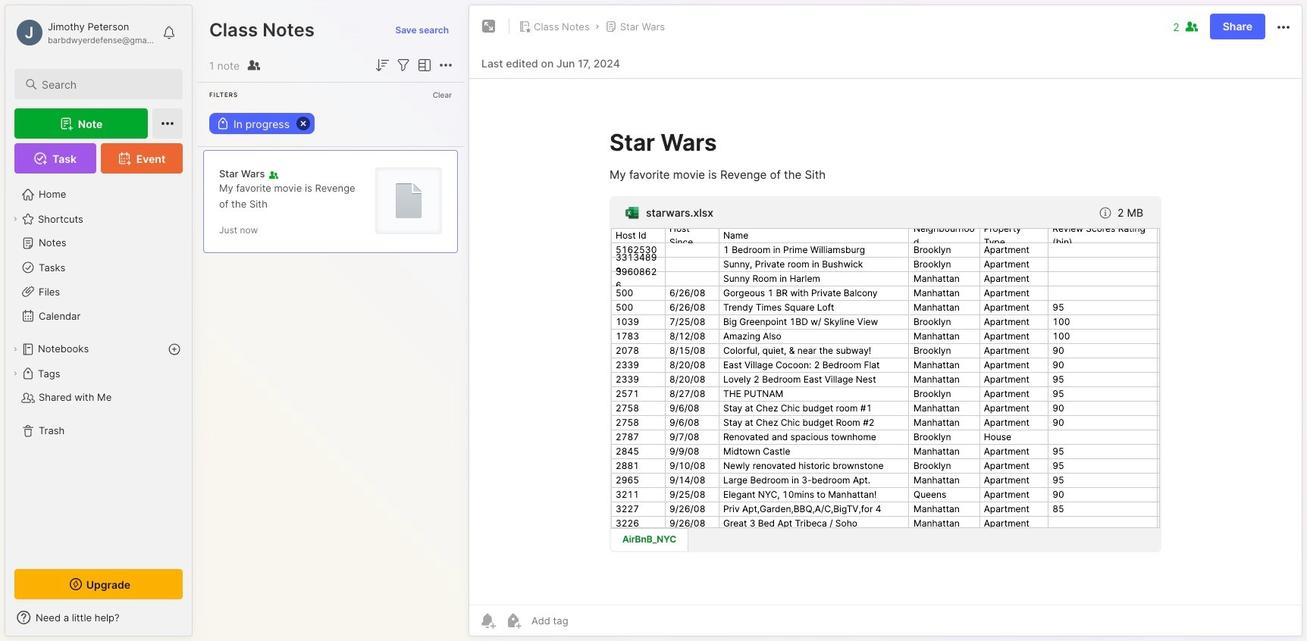 Task type: locate. For each thing, give the bounding box(es) containing it.
Search text field
[[42, 77, 169, 92]]

1 vertical spatial more actions image
[[437, 56, 455, 74]]

Add filters field
[[394, 56, 413, 74]]

0 vertical spatial more actions field
[[1275, 17, 1293, 36]]

Account field
[[14, 17, 155, 48]]

more actions field inside note window element
[[1275, 17, 1293, 36]]

0 horizontal spatial more actions image
[[437, 56, 455, 74]]

none search field inside 'main' element
[[42, 75, 169, 93]]

0 vertical spatial more actions image
[[1275, 18, 1293, 36]]

1 vertical spatial more actions field
[[437, 56, 455, 74]]

expand notebooks image
[[11, 345, 20, 354]]

add a reminder image
[[478, 612, 497, 630]]

add filters image
[[394, 56, 413, 74]]

1 horizontal spatial more actions image
[[1275, 18, 1293, 36]]

1 horizontal spatial more actions field
[[1275, 17, 1293, 36]]

None search field
[[42, 75, 169, 93]]

View options field
[[413, 56, 434, 74]]

add tag image
[[504, 612, 522, 630]]

More actions field
[[1275, 17, 1293, 36], [437, 56, 455, 74]]

more actions image
[[1275, 18, 1293, 36], [437, 56, 455, 74]]



Task type: describe. For each thing, give the bounding box(es) containing it.
click to collapse image
[[191, 613, 203, 632]]

Add tag field
[[530, 614, 645, 628]]

2 members image
[[245, 56, 263, 74]]

Note Editor text field
[[469, 78, 1302, 605]]

expand note image
[[480, 17, 498, 36]]

main element
[[0, 0, 197, 642]]

thumbnail image
[[375, 167, 442, 234]]

0 horizontal spatial more actions field
[[437, 56, 455, 74]]

expand tags image
[[11, 369, 20, 378]]

WHAT'S NEW field
[[5, 606, 192, 630]]

more actions image for the leftmost more actions field
[[437, 56, 455, 74]]

Sort options field
[[373, 56, 391, 74]]

note window element
[[469, 5, 1303, 641]]

more actions image for more actions field inside note window element
[[1275, 18, 1293, 36]]



Task type: vqa. For each thing, say whether or not it's contained in the screenshot.
Click to collapse Icon
yes



